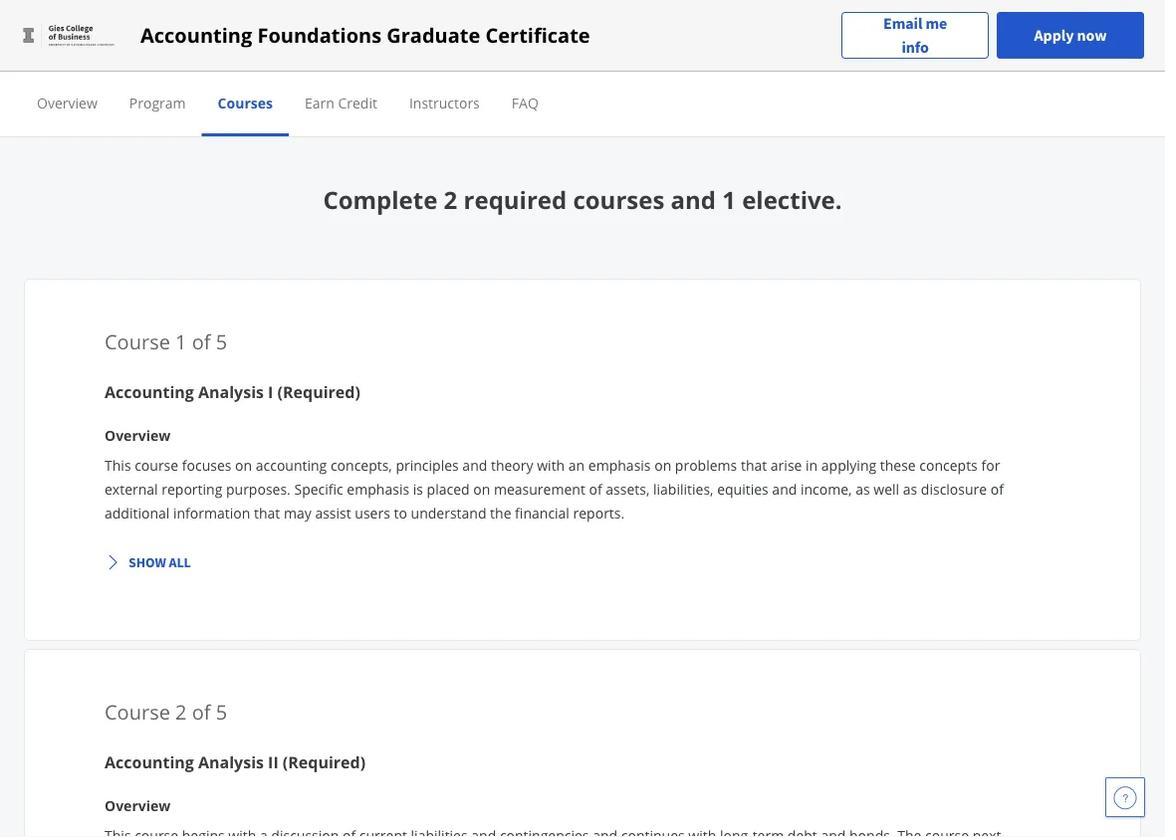 Task type: vqa. For each thing, say whether or not it's contained in the screenshot.
financial in the This course focuses on accounting concepts, principles and theory with an emphasis on problems that arise in applying these concepts for external reporting purposes. Specific emphasis is placed on measurement of assets, liabilities, equities and income, as well as disclosure of additional information that may assist users to understand the financial reports.
yes



Task type: describe. For each thing, give the bounding box(es) containing it.
certificate
[[485, 21, 590, 49]]

earn
[[305, 93, 334, 112]]

5 for course 1 of 5
[[216, 328, 227, 355]]

required
[[464, 184, 567, 216]]

course
[[135, 456, 178, 474]]

you
[[149, 32, 186, 59]]

apply now button
[[997, 12, 1144, 59]]

applying
[[821, 456, 876, 474]]

(required) for course 2 of 5
[[283, 752, 366, 773]]

(required) for course 1 of 5
[[277, 381, 360, 403]]

foundations
[[257, 21, 381, 49]]

instructors link
[[409, 93, 480, 112]]

elective.
[[742, 184, 842, 216]]

courses
[[573, 184, 664, 216]]

theory
[[491, 456, 533, 474]]

faq link
[[512, 93, 538, 112]]

show all button
[[97, 545, 199, 581]]

1 horizontal spatial emphasis
[[588, 456, 651, 474]]

skills you will gain
[[93, 32, 274, 59]]

2 as from the left
[[903, 479, 917, 498]]

courses
[[218, 93, 273, 112]]

0 vertical spatial financial
[[379, 88, 434, 107]]

ii
[[268, 752, 279, 773]]

financial statement preparation
[[379, 88, 585, 107]]

income,
[[801, 479, 852, 498]]

all
[[169, 554, 191, 572]]

program link
[[129, 93, 186, 112]]

5 for course 2 of 5
[[216, 698, 227, 725]]

complete
[[323, 184, 438, 216]]

graduate
[[387, 21, 480, 49]]

an
[[568, 456, 585, 474]]

courses link
[[218, 93, 273, 112]]

problems
[[675, 456, 737, 474]]

1 preparation from the left
[[258, 88, 335, 107]]

of up accounting analysis i (required)
[[192, 328, 211, 355]]

purposes.
[[226, 479, 291, 498]]

earn credit link
[[305, 93, 377, 112]]

0 vertical spatial that
[[741, 456, 767, 474]]

well
[[874, 479, 899, 498]]

assist
[[315, 503, 351, 522]]

accounting for accounting foundations graduate certificate
[[140, 21, 252, 49]]

of up accounting analysis ii (required)
[[192, 698, 211, 725]]

0 horizontal spatial on
[[235, 456, 252, 474]]

accounting for accounting analysis i (required)
[[105, 381, 194, 403]]

2 preparation from the left
[[507, 88, 585, 107]]

apply now
[[1034, 25, 1107, 45]]

email me info button
[[842, 11, 989, 59]]

assets,
[[606, 479, 650, 498]]

information
[[173, 503, 250, 522]]

now
[[1077, 25, 1107, 45]]

this
[[105, 456, 131, 474]]

principles
[[396, 456, 459, 474]]

course for course 2 of 5
[[105, 698, 170, 725]]

data
[[226, 88, 255, 107]]

me
[[926, 13, 947, 33]]

accounting foundations graduate certificate
[[140, 21, 590, 49]]

analysis for course 2 of 5
[[198, 752, 264, 773]]

arise
[[771, 456, 802, 474]]

overview for course 2 of 5
[[105, 796, 171, 815]]

1 vertical spatial and
[[462, 456, 487, 474]]

apply
[[1034, 25, 1074, 45]]

show all
[[128, 554, 191, 572]]

skills
[[93, 32, 144, 59]]

1 as from the left
[[856, 479, 870, 498]]

1 vertical spatial emphasis
[[347, 479, 409, 498]]

course for course 1 of 5
[[105, 328, 170, 355]]

liabilities,
[[653, 479, 713, 498]]

for
[[981, 456, 1000, 474]]

users
[[355, 503, 390, 522]]

accounting for accounting analysis ii (required)
[[105, 752, 194, 773]]



Task type: locate. For each thing, give the bounding box(es) containing it.
this course focuses on accounting concepts, principles and theory with an emphasis on problems that arise in applying these concepts for external reporting purposes. specific emphasis is placed on measurement of assets, liabilities, equities and income, as well as disclosure of additional information that may assist users to understand the financial reports.
[[105, 456, 1004, 522]]

0 vertical spatial accounting
[[140, 21, 252, 49]]

0 vertical spatial accounting
[[111, 88, 182, 107]]

1 vertical spatial 2
[[175, 698, 187, 725]]

understand
[[411, 503, 486, 522]]

overview down university of illinois gies college of business image
[[37, 93, 97, 112]]

earn credit
[[305, 93, 377, 112]]

help center image
[[1113, 786, 1137, 810]]

0 vertical spatial 2
[[444, 184, 457, 216]]

5 up accounting analysis ii (required)
[[216, 698, 227, 725]]

info
[[902, 37, 929, 57]]

overview for course 1 of 5
[[105, 426, 171, 445]]

of
[[192, 328, 211, 355], [589, 479, 602, 498], [991, 479, 1004, 498], [192, 698, 211, 725]]

i
[[268, 381, 273, 403]]

emphasis
[[588, 456, 651, 474], [347, 479, 409, 498]]

1 horizontal spatial and
[[671, 184, 716, 216]]

0 horizontal spatial accounting
[[111, 88, 182, 107]]

0 horizontal spatial as
[[856, 479, 870, 498]]

0 horizontal spatial emphasis
[[347, 479, 409, 498]]

show
[[128, 554, 166, 572]]

gain
[[232, 32, 274, 59]]

0 vertical spatial analysis
[[198, 381, 264, 403]]

as right well
[[903, 479, 917, 498]]

2 vertical spatial and
[[772, 479, 797, 498]]

2 vertical spatial accounting
[[105, 752, 194, 773]]

and
[[671, 184, 716, 216], [462, 456, 487, 474], [772, 479, 797, 498]]

0 vertical spatial and
[[671, 184, 716, 216]]

overview down course 2 of 5 on the left
[[105, 796, 171, 815]]

1 horizontal spatial that
[[741, 456, 767, 474]]

focuses
[[182, 456, 231, 474]]

financial right credit
[[379, 88, 434, 107]]

(required) right i
[[277, 381, 360, 403]]

0 horizontal spatial 2
[[175, 698, 187, 725]]

is
[[413, 479, 423, 498]]

specific
[[294, 479, 343, 498]]

1 vertical spatial 5
[[216, 698, 227, 725]]

1 horizontal spatial accounting
[[256, 456, 327, 474]]

2 5 from the top
[[216, 698, 227, 725]]

concepts,
[[331, 456, 392, 474]]

email me info
[[883, 13, 947, 57]]

measurement
[[494, 479, 585, 498]]

1 vertical spatial (required)
[[283, 752, 366, 773]]

that down the purposes.
[[254, 503, 280, 522]]

course 1 of 5
[[105, 328, 227, 355]]

that up the equities
[[741, 456, 767, 474]]

1 vertical spatial accounting
[[256, 456, 327, 474]]

1 horizontal spatial financial
[[515, 503, 569, 522]]

certificate menu element
[[21, 72, 1144, 136]]

that
[[741, 456, 767, 474], [254, 503, 280, 522]]

email
[[883, 13, 922, 33]]

0 horizontal spatial 1
[[175, 328, 187, 355]]

accounting
[[111, 88, 182, 107], [256, 456, 327, 474]]

on up liabilities,
[[654, 456, 671, 474]]

accounting down course 1 of 5
[[105, 381, 194, 403]]

2 vertical spatial overview
[[105, 796, 171, 815]]

in
[[806, 456, 818, 474]]

1 left elective.
[[722, 184, 736, 216]]

on
[[235, 456, 252, 474], [654, 456, 671, 474], [473, 479, 490, 498]]

credit
[[338, 93, 377, 112]]

1 vertical spatial course
[[105, 698, 170, 725]]

and right the courses
[[671, 184, 716, 216]]

1 vertical spatial 1
[[175, 328, 187, 355]]

1 vertical spatial accounting
[[105, 381, 194, 403]]

accounting
[[140, 21, 252, 49], [105, 381, 194, 403], [105, 752, 194, 773]]

analysis
[[198, 381, 264, 403], [198, 752, 264, 773]]

2 up accounting analysis ii (required)
[[175, 698, 187, 725]]

2 horizontal spatial and
[[772, 479, 797, 498]]

to
[[394, 503, 407, 522]]

with
[[537, 456, 565, 474]]

accounting down course 2 of 5 on the left
[[105, 752, 194, 773]]

on up the
[[473, 479, 490, 498]]

0 horizontal spatial preparation
[[258, 88, 335, 107]]

these
[[880, 456, 916, 474]]

2
[[444, 184, 457, 216], [175, 698, 187, 725]]

concepts
[[919, 456, 978, 474]]

emphasis up assets,
[[588, 456, 651, 474]]

1 horizontal spatial 2
[[444, 184, 457, 216]]

1 up accounting analysis i (required)
[[175, 328, 187, 355]]

2 for required
[[444, 184, 457, 216]]

accounting inside this course focuses on accounting concepts, principles and theory with an emphasis on problems that arise in applying these concepts for external reporting purposes. specific emphasis is placed on measurement of assets, liabilities, equities and income, as well as disclosure of additional information that may assist users to understand the financial reports.
[[256, 456, 327, 474]]

preparation
[[258, 88, 335, 107], [507, 88, 585, 107]]

5
[[216, 328, 227, 355], [216, 698, 227, 725]]

disclosure
[[921, 479, 987, 498]]

on up the purposes.
[[235, 456, 252, 474]]

will
[[191, 32, 226, 59]]

statement
[[437, 88, 504, 107]]

1 horizontal spatial 1
[[722, 184, 736, 216]]

0 horizontal spatial that
[[254, 503, 280, 522]]

and down arise
[[772, 479, 797, 498]]

reports.
[[573, 503, 625, 522]]

university of illinois gies college of business image
[[21, 19, 117, 51]]

accounting down the you
[[111, 88, 182, 107]]

5 up accounting analysis i (required)
[[216, 328, 227, 355]]

complete 2 required courses and 1 elective.
[[323, 184, 842, 216]]

reporting
[[162, 479, 222, 498]]

0 vertical spatial 1
[[722, 184, 736, 216]]

1 vertical spatial analysis
[[198, 752, 264, 773]]

0 vertical spatial course
[[105, 328, 170, 355]]

2 horizontal spatial on
[[654, 456, 671, 474]]

overview link
[[37, 93, 97, 112]]

0 horizontal spatial financial
[[379, 88, 434, 107]]

faq
[[512, 93, 538, 112]]

emphasis up users
[[347, 479, 409, 498]]

accounting up data on the left
[[140, 21, 252, 49]]

(required)
[[277, 381, 360, 403], [283, 752, 366, 773]]

1 5 from the top
[[216, 328, 227, 355]]

2 course from the top
[[105, 698, 170, 725]]

1
[[722, 184, 736, 216], [175, 328, 187, 355]]

overview inside certificate menu element
[[37, 93, 97, 112]]

(required) right 'ii'
[[283, 752, 366, 773]]

1 horizontal spatial as
[[903, 479, 917, 498]]

0 vertical spatial emphasis
[[588, 456, 651, 474]]

course
[[105, 328, 170, 355], [105, 698, 170, 725]]

0 vertical spatial overview
[[37, 93, 97, 112]]

1 horizontal spatial preparation
[[507, 88, 585, 107]]

financial down measurement
[[515, 503, 569, 522]]

accounting analysis ii (required)
[[105, 752, 366, 773]]

additional
[[105, 503, 170, 522]]

0 vertical spatial (required)
[[277, 381, 360, 403]]

data preparation
[[226, 88, 335, 107]]

of down for
[[991, 479, 1004, 498]]

financial inside this course focuses on accounting concepts, principles and theory with an emphasis on problems that arise in applying these concepts for external reporting purposes. specific emphasis is placed on measurement of assets, liabilities, equities and income, as well as disclosure of additional information that may assist users to understand the financial reports.
[[515, 503, 569, 522]]

equities
[[717, 479, 768, 498]]

1 vertical spatial financial
[[515, 503, 569, 522]]

2 left required
[[444, 184, 457, 216]]

2 analysis from the top
[[198, 752, 264, 773]]

overview
[[37, 93, 97, 112], [105, 426, 171, 445], [105, 796, 171, 815]]

accounting up the specific
[[256, 456, 327, 474]]

and up placed
[[462, 456, 487, 474]]

1 vertical spatial overview
[[105, 426, 171, 445]]

course 2 of 5
[[105, 698, 227, 725]]

1 course from the top
[[105, 328, 170, 355]]

may
[[284, 503, 311, 522]]

of up reports. on the bottom of the page
[[589, 479, 602, 498]]

external
[[105, 479, 158, 498]]

financial
[[379, 88, 434, 107], [515, 503, 569, 522]]

analysis for course 1 of 5
[[198, 381, 264, 403]]

overview up course
[[105, 426, 171, 445]]

0 horizontal spatial and
[[462, 456, 487, 474]]

1 horizontal spatial on
[[473, 479, 490, 498]]

the
[[490, 503, 511, 522]]

instructors
[[409, 93, 480, 112]]

program
[[129, 93, 186, 112]]

0 vertical spatial 5
[[216, 328, 227, 355]]

2 for of
[[175, 698, 187, 725]]

accounting analysis i (required)
[[105, 381, 360, 403]]

placed
[[427, 479, 470, 498]]

1 vertical spatial that
[[254, 503, 280, 522]]

analysis left 'ii'
[[198, 752, 264, 773]]

as left well
[[856, 479, 870, 498]]

analysis left i
[[198, 381, 264, 403]]

1 analysis from the top
[[198, 381, 264, 403]]



